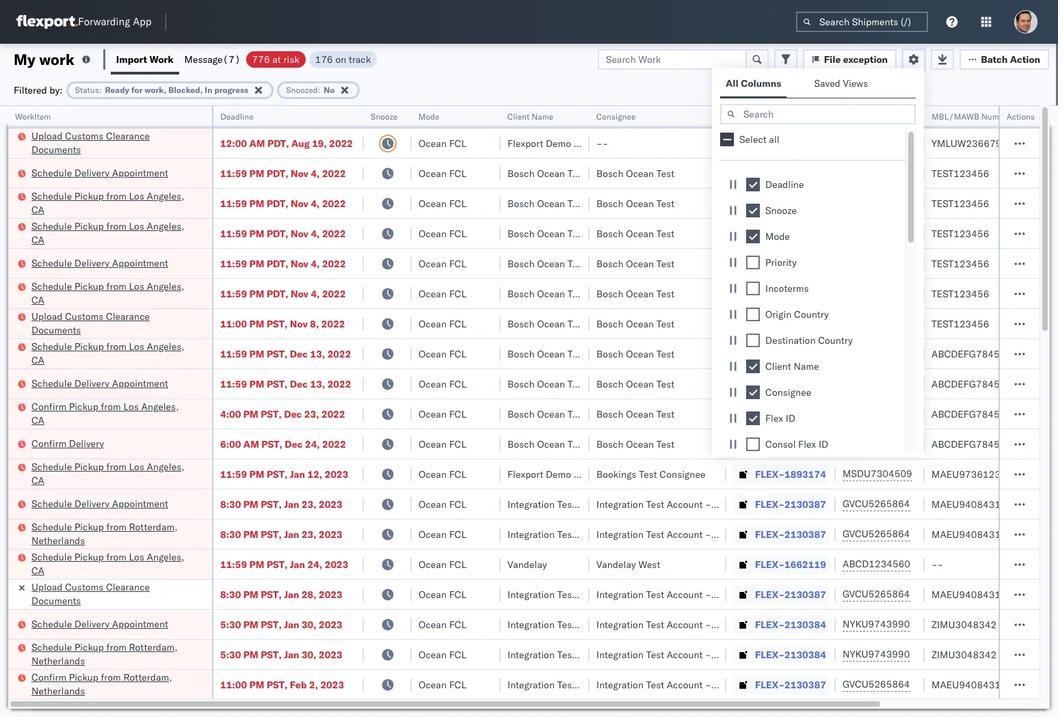 Task type: locate. For each thing, give the bounding box(es) containing it.
hlxu8034992 for 1st schedule pickup from los angeles, ca 'button''s schedule pickup from los angeles, ca link
[[988, 197, 1056, 209]]

flex id up consol
[[766, 413, 796, 425]]

flex-2130384
[[756, 619, 827, 631], [756, 649, 827, 661]]

schedule for fifth schedule pickup from los angeles, ca 'button' from the top
[[31, 461, 72, 473]]

11:59 pm pdt, nov 4, 2022 for fifth schedule pickup from los angeles, ca 'button' from the bottom of the page
[[220, 228, 346, 240]]

pst, up 11:00 pm pst, feb 2, 2023
[[261, 649, 282, 661]]

ceau7522281, hlxu6269489, hlxu8034992
[[843, 167, 1056, 179], [843, 197, 1056, 209], [843, 227, 1056, 240], [843, 257, 1056, 270], [843, 287, 1056, 300], [843, 318, 1056, 330]]

2 lhuu7894563, uetu5238478 from the top
[[843, 378, 983, 390]]

1 flex-2130387 from the top
[[756, 499, 827, 511]]

2023
[[325, 468, 349, 481], [319, 499, 343, 511], [319, 529, 343, 541], [325, 559, 349, 571], [319, 589, 343, 601], [319, 619, 343, 631], [319, 649, 343, 661], [321, 679, 344, 692]]

schedule delivery appointment for first schedule delivery appointment 'button'
[[31, 167, 168, 179]]

1 schedule pickup from los angeles, ca link from the top
[[31, 189, 194, 217]]

1 horizontal spatial flex
[[766, 413, 784, 425]]

2 vertical spatial upload customs clearance documents link
[[31, 581, 194, 608]]

upload customs clearance documents for 11:00 pm pst, nov 8, 2022
[[31, 310, 150, 336]]

11:00 for 11:00 pm pst, nov 8, 2022
[[220, 318, 247, 330]]

0 vertical spatial clearance
[[106, 130, 150, 142]]

snooze down track
[[371, 112, 398, 122]]

ca for schedule pickup from los angeles, ca link related to fifth schedule pickup from los angeles, ca 'button' from the top
[[31, 475, 44, 487]]

24, for 2022
[[305, 438, 320, 451]]

mode inside button
[[419, 112, 440, 122]]

1660288
[[785, 137, 827, 150]]

24, up 12,
[[305, 438, 320, 451]]

from
[[106, 190, 127, 202], [106, 220, 127, 232], [106, 280, 127, 293], [106, 341, 127, 353], [101, 401, 121, 413], [106, 461, 127, 473], [106, 521, 127, 534], [106, 551, 127, 564], [106, 642, 127, 654], [101, 672, 121, 684]]

1662119
[[785, 559, 827, 571]]

demo for -
[[546, 137, 572, 150]]

upload customs clearance documents link for 11:00 pm pst, nov 8, 2022
[[31, 310, 194, 337]]

1 vertical spatial upload
[[31, 310, 63, 323]]

customs
[[65, 130, 104, 142], [65, 310, 104, 323], [65, 581, 104, 594]]

am right 12:00
[[249, 137, 265, 150]]

11:00
[[220, 318, 247, 330], [220, 679, 247, 692]]

numbers
[[982, 112, 1016, 122], [843, 117, 877, 127]]

integration test account - karl lagerfeld
[[597, 499, 775, 511], [597, 529, 775, 541], [597, 589, 775, 601], [597, 619, 775, 631], [597, 649, 775, 661], [597, 679, 775, 692]]

: for status
[[99, 85, 102, 95]]

2 upload customs clearance documents button from the top
[[31, 310, 194, 338]]

0 vertical spatial customs
[[65, 130, 104, 142]]

ca for third schedule pickup from los angeles, ca 'button' from the top of the page's schedule pickup from los angeles, ca link
[[31, 294, 44, 306]]

snooze up priority
[[766, 205, 797, 217]]

1 ca from the top
[[31, 204, 44, 216]]

schedule for schedule pickup from rotterdam, netherlands 'button' corresponding to 8:30 pm pst, jan 23, 2023
[[31, 521, 72, 534]]

confirm for confirm delivery
[[31, 438, 66, 450]]

5 ceau7522281, hlxu6269489, hlxu8034992 from the top
[[843, 287, 1056, 300]]

6 ceau7522281, from the top
[[843, 318, 913, 330]]

id up select
[[751, 112, 760, 122]]

dec for confirm delivery
[[285, 438, 303, 451]]

0 horizontal spatial --
[[597, 137, 609, 150]]

5 integration from the top
[[597, 649, 644, 661]]

confirm inside confirm pickup from los angeles, ca
[[31, 401, 66, 413]]

0 vertical spatial id
[[751, 112, 760, 122]]

dec up the 11:59 pm pst, jan 12, 2023
[[285, 438, 303, 451]]

import work button
[[111, 44, 179, 75]]

ready
[[105, 85, 129, 95]]

0 vertical spatial 23,
[[304, 408, 319, 421]]

schedule delivery appointment link
[[31, 166, 168, 180], [31, 256, 168, 270], [31, 377, 168, 390], [31, 497, 168, 511], [31, 618, 168, 631]]

4 ocean fcl from the top
[[419, 228, 467, 240]]

0 vertical spatial 8:30 pm pst, jan 23, 2023
[[220, 499, 343, 511]]

1 horizontal spatial numbers
[[982, 112, 1016, 122]]

angeles, inside confirm pickup from los angeles, ca
[[141, 401, 179, 413]]

pdt,
[[268, 137, 289, 150], [267, 167, 289, 180], [267, 197, 289, 210], [267, 228, 289, 240], [267, 258, 289, 270], [267, 288, 289, 300]]

0 horizontal spatial numbers
[[843, 117, 877, 127]]

mbl/mawb
[[932, 112, 980, 122]]

1 documents from the top
[[31, 143, 81, 156]]

ceau7522281,
[[843, 167, 913, 179], [843, 197, 913, 209], [843, 227, 913, 240], [843, 257, 913, 270], [843, 287, 913, 300], [843, 318, 913, 330]]

hlxu6269489,
[[916, 167, 986, 179], [916, 197, 986, 209], [916, 227, 986, 240], [916, 257, 986, 270], [916, 287, 986, 300], [916, 318, 986, 330]]

1 vertical spatial 13,
[[310, 378, 325, 390]]

1 vertical spatial upload customs clearance documents
[[31, 310, 150, 336]]

1 horizontal spatial deadline
[[766, 179, 805, 191]]

0 vertical spatial demo
[[546, 137, 572, 150]]

1 vertical spatial 8:30
[[220, 529, 241, 541]]

pst, down 11:00 pm pst, nov 8, 2022
[[267, 348, 288, 360]]

9 schedule from the top
[[31, 498, 72, 510]]

30, up 2,
[[302, 649, 317, 661]]

dec for schedule pickup from los angeles, ca
[[290, 348, 308, 360]]

pst, for schedule pickup from los angeles, ca link related to first schedule pickup from los angeles, ca 'button' from the bottom
[[267, 559, 288, 571]]

jan down the 11:59 pm pst, jan 12, 2023
[[284, 499, 299, 511]]

2023 right 2,
[[321, 679, 344, 692]]

8:30 pm pst, jan 23, 2023 up 11:59 pm pst, jan 24, 2023
[[220, 529, 343, 541]]

0 horizontal spatial deadline
[[220, 112, 254, 122]]

1 lhuu7894563, uetu5238478 from the top
[[843, 348, 983, 360]]

2 vertical spatial rotterdam,
[[123, 672, 172, 684]]

1 horizontal spatial client name
[[766, 361, 820, 373]]

3 11:59 from the top
[[220, 228, 247, 240]]

track
[[349, 53, 371, 65]]

13, down 8,
[[310, 348, 325, 360]]

2023 down 12,
[[319, 499, 343, 511]]

5 schedule delivery appointment button from the top
[[31, 618, 168, 633]]

2 documents from the top
[[31, 324, 81, 336]]

1 vertical spatial schedule pickup from rotterdam, netherlands link
[[31, 641, 194, 668]]

1 vertical spatial upload customs clearance documents button
[[31, 310, 194, 338]]

1 vertical spatial 30,
[[302, 649, 317, 661]]

2 vertical spatial upload customs clearance documents
[[31, 581, 150, 607]]

23, up 11:59 pm pst, jan 24, 2023
[[302, 529, 317, 541]]

1 zimu3048342 from the top
[[932, 619, 997, 631]]

schedule delivery appointment link for first schedule delivery appointment 'button'
[[31, 166, 168, 180]]

23, up 6:00 am pst, dec 24, 2022
[[304, 408, 319, 421]]

flex id up select
[[734, 112, 760, 122]]

file
[[825, 53, 841, 65]]

3 schedule from the top
[[31, 220, 72, 232]]

1 ceau7522281, from the top
[[843, 167, 913, 179]]

8 schedule from the top
[[31, 461, 72, 473]]

at
[[273, 53, 281, 65]]

0 vertical spatial flex id
[[734, 112, 760, 122]]

: left "no"
[[318, 85, 321, 95]]

4 lhuu7894563, uetu5238478 from the top
[[843, 438, 983, 450]]

1 vertical spatial netherlands
[[31, 655, 85, 668]]

-
[[597, 137, 603, 150], [603, 137, 609, 150], [706, 499, 712, 511], [706, 529, 712, 541], [932, 559, 938, 571], [938, 559, 944, 571], [706, 589, 712, 601], [706, 619, 712, 631], [706, 649, 712, 661], [706, 679, 712, 692]]

demo left bookings on the right
[[546, 468, 572, 481]]

1 vertical spatial 2130384
[[785, 649, 827, 661]]

confirm pickup from los angeles, ca
[[31, 401, 179, 427]]

8:30 down 6:00 at the bottom left of the page
[[220, 499, 241, 511]]

7 ca from the top
[[31, 565, 44, 577]]

None checkbox
[[747, 178, 760, 192], [747, 230, 760, 244], [747, 256, 760, 270], [747, 282, 760, 296], [747, 308, 760, 322], [747, 334, 760, 348], [747, 386, 760, 400], [747, 178, 760, 192], [747, 230, 760, 244], [747, 256, 760, 270], [747, 282, 760, 296], [747, 308, 760, 322], [747, 334, 760, 348], [747, 386, 760, 400]]

0 vertical spatial 5:30
[[220, 619, 241, 631]]

app
[[133, 15, 152, 28]]

pickup for fifth schedule pickup from los angeles, ca 'button' from the bottom of the page
[[74, 220, 104, 232]]

flex right consol
[[799, 439, 817, 451]]

columns
[[741, 77, 782, 90]]

1 vertical spatial 24,
[[308, 559, 323, 571]]

2 schedule pickup from rotterdam, netherlands from the top
[[31, 642, 178, 668]]

flex up select
[[734, 112, 749, 122]]

container numbers button
[[836, 103, 912, 128]]

3 flex-1846748 from the top
[[756, 228, 827, 240]]

5:30 pm pst, jan 30, 2023 up 11:00 pm pst, feb 2, 2023
[[220, 649, 343, 661]]

2 vertical spatial 8:30
[[220, 589, 241, 601]]

flex id
[[734, 112, 760, 122], [766, 413, 796, 425]]

confirm inside confirm delivery link
[[31, 438, 66, 450]]

appointment for first schedule delivery appointment 'button' from the bottom of the page's schedule delivery appointment link
[[112, 618, 168, 631]]

5 4, from the top
[[311, 288, 320, 300]]

id inside button
[[751, 112, 760, 122]]

5:30 pm pst, jan 30, 2023 down 8:30 pm pst, jan 28, 2023
[[220, 619, 343, 631]]

1 schedule from the top
[[31, 167, 72, 179]]

netherlands inside confirm pickup from rotterdam, netherlands
[[31, 685, 85, 698]]

12 flex- from the top
[[756, 468, 785, 481]]

--
[[597, 137, 609, 150], [932, 559, 944, 571]]

12 schedule from the top
[[31, 618, 72, 631]]

demo down client name button
[[546, 137, 572, 150]]

3 flex-2130387 from the top
[[756, 589, 827, 601]]

13 flex- from the top
[[756, 499, 785, 511]]

1 schedule pickup from los angeles, ca button from the top
[[31, 189, 194, 218]]

5 test123456 from the top
[[932, 288, 990, 300]]

appointment for schedule delivery appointment link related to second schedule delivery appointment 'button' from the top of the page
[[112, 257, 168, 269]]

1 vertical spatial id
[[786, 413, 796, 425]]

3 customs from the top
[[65, 581, 104, 594]]

0 vertical spatial documents
[[31, 143, 81, 156]]

0 vertical spatial schedule pickup from rotterdam, netherlands link
[[31, 521, 194, 548]]

flex id inside flex id button
[[734, 112, 760, 122]]

11:59 pm pst, dec 13, 2022 up 4:00 pm pst, dec 23, 2022
[[220, 378, 351, 390]]

2023 up 8:30 pm pst, jan 28, 2023
[[325, 559, 349, 571]]

name inside button
[[532, 112, 554, 122]]

30, down 28,
[[302, 619, 317, 631]]

schedule for first schedule delivery appointment 'button' from the bottom of the page
[[31, 618, 72, 631]]

message
[[184, 53, 223, 65]]

2023 right 12,
[[325, 468, 349, 481]]

batch
[[982, 53, 1008, 65]]

1 vertical spatial rotterdam,
[[129, 642, 178, 654]]

from for 1st schedule pickup from los angeles, ca 'button'
[[106, 190, 127, 202]]

1889466 for confirm delivery
[[785, 438, 827, 451]]

0 vertical spatial am
[[249, 137, 265, 150]]

0 horizontal spatial id
[[751, 112, 760, 122]]

lhuu7894563,
[[843, 348, 914, 360], [843, 378, 914, 390], [843, 408, 914, 420], [843, 438, 914, 450]]

1 vertical spatial flexport
[[508, 468, 544, 481]]

los for "confirm pickup from los angeles, ca" button
[[123, 401, 139, 413]]

0 vertical spatial zimu3048342
[[932, 619, 997, 631]]

confirm delivery
[[31, 438, 104, 450]]

flex-1662119 button
[[734, 555, 829, 575], [734, 555, 829, 575]]

flexport. image
[[16, 15, 78, 29]]

24, up 28,
[[308, 559, 323, 571]]

1 vertical spatial snooze
[[766, 205, 797, 217]]

11:59 pm pst, jan 12, 2023
[[220, 468, 349, 481]]

1 vertical spatial customs
[[65, 310, 104, 323]]

4 lhuu7894563, from the top
[[843, 438, 914, 450]]

2 flexport from the top
[[508, 468, 544, 481]]

1 horizontal spatial vandelay
[[597, 559, 636, 571]]

4 flex-1889466 from the top
[[756, 438, 827, 451]]

pst, down 6:00 am pst, dec 24, 2022
[[267, 468, 288, 481]]

5:30 up 11:00 pm pst, feb 2, 2023
[[220, 649, 241, 661]]

los for fifth schedule pickup from los angeles, ca 'button' from the top
[[129, 461, 144, 473]]

incoterms
[[766, 283, 809, 295]]

angeles, for schedule pickup from los angeles, ca link related to fifth schedule pickup from los angeles, ca 'button' from the bottom of the page
[[147, 220, 184, 232]]

11 schedule from the top
[[31, 551, 72, 564]]

flexport
[[508, 137, 544, 150], [508, 468, 544, 481]]

1 vertical spatial flex-2130384
[[756, 649, 827, 661]]

1 : from the left
[[99, 85, 102, 95]]

schedule delivery appointment
[[31, 167, 168, 179], [31, 257, 168, 269], [31, 377, 168, 390], [31, 498, 168, 510], [31, 618, 168, 631]]

schedule pickup from los angeles, ca for schedule pickup from los angeles, ca link related to first schedule pickup from los angeles, ca 'button' from the bottom
[[31, 551, 184, 577]]

schedule delivery appointment link for first schedule delivery appointment 'button' from the bottom of the page
[[31, 618, 168, 631]]

13,
[[310, 348, 325, 360], [310, 378, 325, 390]]

2 netherlands from the top
[[31, 655, 85, 668]]

schedule pickup from rotterdam, netherlands for 8:30 pm pst, jan 23, 2023
[[31, 521, 178, 547]]

test123456 for schedule pickup from los angeles, ca link related to fifth schedule pickup from los angeles, ca 'button' from the bottom of the page
[[932, 228, 990, 240]]

1 vertical spatial schedule pickup from rotterdam, netherlands button
[[31, 641, 194, 670]]

pickup for third schedule pickup from los angeles, ca 'button' from the top of the page
[[74, 280, 104, 293]]

0 vertical spatial snooze
[[371, 112, 398, 122]]

aug
[[292, 137, 310, 150]]

5 schedule from the top
[[31, 280, 72, 293]]

demo for bookings
[[546, 468, 572, 481]]

abcdefg78456546
[[932, 348, 1024, 360], [932, 378, 1024, 390], [932, 408, 1024, 421], [932, 438, 1024, 451]]

1 vertical spatial 5:30
[[220, 649, 241, 661]]

country up destination country at top right
[[795, 309, 829, 321]]

1 vertical spatial demo
[[546, 468, 572, 481]]

3 2130387 from the top
[[785, 589, 827, 601]]

origin
[[766, 309, 792, 321]]

pickup inside confirm pickup from los angeles, ca
[[69, 401, 98, 413]]

los inside confirm pickup from los angeles, ca
[[123, 401, 139, 413]]

hlxu8034992 for upload customs clearance documents link for 11:00 pm pst, nov 8, 2022
[[988, 318, 1056, 330]]

2 upload from the top
[[31, 310, 63, 323]]

6 resize handle column header from the left
[[710, 106, 727, 718]]

2 schedule pickup from los angeles, ca link from the top
[[31, 219, 194, 247]]

schedule delivery appointment for 3rd schedule delivery appointment 'button' from the bottom
[[31, 377, 168, 390]]

schedule pickup from rotterdam, netherlands button for 8:30 pm pst, jan 23, 2023
[[31, 521, 194, 549]]

-- right abcd1234560
[[932, 559, 944, 571]]

pst, up 11:59 pm pst, jan 24, 2023
[[261, 529, 282, 541]]

mode
[[419, 112, 440, 122], [766, 231, 790, 243]]

8:30 down 11:59 pm pst, jan 24, 2023
[[220, 589, 241, 601]]

1 vertical spatial --
[[932, 559, 944, 571]]

1 vertical spatial nyku9743990
[[843, 649, 911, 661]]

8:30
[[220, 499, 241, 511], [220, 529, 241, 541], [220, 589, 241, 601]]

None checkbox
[[721, 133, 734, 146], [747, 204, 760, 218], [747, 360, 760, 374], [747, 412, 760, 426], [747, 438, 760, 452], [721, 133, 734, 146], [747, 204, 760, 218], [747, 360, 760, 374], [747, 412, 760, 426], [747, 438, 760, 452]]

2 schedule delivery appointment from the top
[[31, 257, 168, 269]]

5 flex-1846748 from the top
[[756, 288, 827, 300]]

1 ceau7522281, hlxu6269489, hlxu8034992 from the top
[[843, 167, 1056, 179]]

23, down 12,
[[302, 499, 317, 511]]

dec down 11:00 pm pst, nov 8, 2022
[[290, 348, 308, 360]]

2023 up 11:00 pm pst, feb 2, 2023
[[319, 649, 343, 661]]

abcdefg78456546 for confirm pickup from los angeles, ca
[[932, 408, 1024, 421]]

5:30
[[220, 619, 241, 631], [220, 649, 241, 661]]

uetu5238478
[[916, 348, 983, 360], [916, 378, 983, 390], [916, 408, 983, 420], [916, 438, 983, 450]]

2 11:59 pm pst, dec 13, 2022 from the top
[[220, 378, 351, 390]]

delivery for 4th schedule delivery appointment 'button' from the top of the page
[[74, 498, 110, 510]]

11:59 for 1st schedule pickup from los angeles, ca 'button'
[[220, 197, 247, 210]]

23, for schedule pickup from rotterdam, netherlands
[[302, 529, 317, 541]]

uetu5238478 for confirm delivery
[[916, 438, 983, 450]]

14 flex- from the top
[[756, 529, 785, 541]]

: left ready
[[99, 85, 102, 95]]

8:30 pm pst, jan 23, 2023 down the 11:59 pm pst, jan 12, 2023
[[220, 499, 343, 511]]

12:00
[[220, 137, 247, 150]]

1 horizontal spatial flex id
[[766, 413, 796, 425]]

uetu5238478 for confirm pickup from los angeles, ca
[[916, 408, 983, 420]]

2022 for upload customs clearance documents link corresponding to 12:00 am pdt, aug 19, 2022
[[329, 137, 353, 150]]

18 fcl from the top
[[449, 649, 467, 661]]

0 vertical spatial 13,
[[310, 348, 325, 360]]

11 ocean fcl from the top
[[419, 438, 467, 451]]

6 account from the top
[[667, 679, 703, 692]]

3 uetu5238478 from the top
[[916, 408, 983, 420]]

1 flex-1889466 from the top
[[756, 348, 827, 360]]

consignee inside consignee button
[[597, 112, 636, 122]]

0 vertical spatial upload customs clearance documents link
[[31, 129, 194, 156]]

18 flex- from the top
[[756, 649, 785, 661]]

8 fcl from the top
[[449, 348, 467, 360]]

id up consol flex id
[[786, 413, 796, 425]]

from for third schedule pickup from los angeles, ca 'button' from the top of the page
[[106, 280, 127, 293]]

resize handle column header
[[196, 106, 212, 718], [348, 106, 364, 718], [396, 106, 412, 718], [485, 106, 501, 718], [574, 106, 590, 718], [710, 106, 727, 718], [820, 106, 836, 718], [909, 106, 925, 718], [1024, 106, 1040, 718]]

2023 up 11:59 pm pst, jan 24, 2023
[[319, 529, 343, 541]]

0 vertical spatial flex-2130384
[[756, 619, 827, 631]]

dec
[[290, 348, 308, 360], [290, 378, 308, 390], [284, 408, 302, 421], [285, 438, 303, 451]]

0 horizontal spatial vandelay
[[508, 559, 547, 571]]

angeles, for confirm pickup from los angeles, ca link
[[141, 401, 179, 413]]

0 vertical spatial mode
[[419, 112, 440, 122]]

jan left 12,
[[290, 468, 305, 481]]

1 demo from the top
[[546, 137, 572, 150]]

0 horizontal spatial mode
[[419, 112, 440, 122]]

pst, left 8,
[[267, 318, 288, 330]]

1 schedule delivery appointment from the top
[[31, 167, 168, 179]]

6 schedule from the top
[[31, 341, 72, 353]]

id up 1893174 at the bottom
[[819, 439, 829, 451]]

pickup
[[74, 190, 104, 202], [74, 220, 104, 232], [74, 280, 104, 293], [74, 341, 104, 353], [69, 401, 98, 413], [74, 461, 104, 473], [74, 521, 104, 534], [74, 551, 104, 564], [74, 642, 104, 654], [69, 672, 98, 684]]

1 vertical spatial upload customs clearance documents link
[[31, 310, 194, 337]]

numbers up ymluw236679313
[[982, 112, 1016, 122]]

country right destination
[[819, 335, 853, 347]]

4 ca from the top
[[31, 354, 44, 367]]

1 vertical spatial documents
[[31, 324, 81, 336]]

numbers down container
[[843, 117, 877, 127]]

1 horizontal spatial snooze
[[766, 205, 797, 217]]

confirm inside confirm pickup from rotterdam, netherlands
[[31, 672, 66, 684]]

schedule for third schedule pickup from los angeles, ca 'button' from the top of the page
[[31, 280, 72, 293]]

work
[[150, 53, 174, 65]]

8:30 up 11:59 pm pst, jan 24, 2023
[[220, 529, 241, 541]]

pst, down the 11:59 pm pst, jan 12, 2023
[[261, 499, 282, 511]]

2 ocean fcl from the top
[[419, 167, 467, 180]]

upload customs clearance documents link for 12:00 am pdt, aug 19, 2022
[[31, 129, 194, 156]]

schedule delivery appointment link for second schedule delivery appointment 'button' from the top of the page
[[31, 256, 168, 270]]

2 vertical spatial id
[[819, 439, 829, 451]]

4 gvcu5265864 from the top
[[843, 679, 911, 691]]

19 flex- from the top
[[756, 679, 785, 692]]

13, up 4:00 pm pst, dec 23, 2022
[[310, 378, 325, 390]]

0 horizontal spatial flex id
[[734, 112, 760, 122]]

1 vertical spatial schedule pickup from rotterdam, netherlands
[[31, 642, 178, 668]]

1 horizontal spatial :
[[318, 85, 321, 95]]

schedule pickup from rotterdam, netherlands button
[[31, 521, 194, 549], [31, 641, 194, 670]]

abcdefg78456546 for schedule pickup from los angeles, ca
[[932, 348, 1024, 360]]

0 vertical spatial 11:00
[[220, 318, 247, 330]]

0 vertical spatial upload
[[31, 130, 63, 142]]

from inside confirm pickup from rotterdam, netherlands
[[101, 672, 121, 684]]

test123456
[[932, 167, 990, 180], [932, 197, 990, 210], [932, 228, 990, 240], [932, 258, 990, 270], [932, 288, 990, 300], [932, 318, 990, 330]]

my work
[[14, 50, 75, 69]]

flex-1893174 button
[[734, 465, 829, 484], [734, 465, 829, 484]]

from for "confirm pickup from los angeles, ca" button
[[101, 401, 121, 413]]

pdt, for 1st schedule pickup from los angeles, ca 'button''s schedule pickup from los angeles, ca link
[[267, 197, 289, 210]]

delivery
[[74, 167, 110, 179], [74, 257, 110, 269], [74, 377, 110, 390], [69, 438, 104, 450], [74, 498, 110, 510], [74, 618, 110, 631]]

0 vertical spatial confirm
[[31, 401, 66, 413]]

0 vertical spatial 11:59 pm pst, dec 13, 2022
[[220, 348, 351, 360]]

workitem
[[15, 112, 51, 122]]

pickup inside confirm pickup from rotterdam, netherlands
[[69, 672, 98, 684]]

3 documents from the top
[[31, 595, 81, 607]]

30,
[[302, 619, 317, 631], [302, 649, 317, 661]]

flex-1889466 button
[[734, 345, 829, 364], [734, 345, 829, 364], [734, 375, 829, 394], [734, 375, 829, 394], [734, 405, 829, 424], [734, 405, 829, 424], [734, 435, 829, 454], [734, 435, 829, 454]]

ceau7522281, hlxu6269489, hlxu8034992 for 1st schedule pickup from los angeles, ca 'button''s schedule pickup from los angeles, ca link
[[843, 197, 1056, 209]]

all columns
[[726, 77, 782, 90]]

0 vertical spatial deadline
[[220, 112, 254, 122]]

test
[[568, 167, 586, 180], [657, 167, 675, 180], [568, 197, 586, 210], [657, 197, 675, 210], [568, 228, 586, 240], [657, 228, 675, 240], [568, 258, 586, 270], [657, 258, 675, 270], [568, 288, 586, 300], [657, 288, 675, 300], [568, 318, 586, 330], [657, 318, 675, 330], [568, 348, 586, 360], [657, 348, 675, 360], [568, 378, 586, 390], [657, 378, 675, 390], [568, 408, 586, 421], [657, 408, 675, 421], [568, 438, 586, 451], [657, 438, 675, 451], [639, 468, 658, 481], [647, 499, 665, 511], [647, 529, 665, 541], [647, 589, 665, 601], [647, 619, 665, 631], [647, 649, 665, 661], [647, 679, 665, 692]]

0 vertical spatial upload customs clearance documents
[[31, 130, 150, 156]]

jan
[[290, 468, 305, 481], [284, 499, 299, 511], [284, 529, 299, 541], [290, 559, 305, 571], [284, 589, 299, 601], [284, 619, 299, 631], [284, 649, 299, 661]]

1 vertical spatial am
[[244, 438, 259, 451]]

flex up consol
[[766, 413, 784, 425]]

1 horizontal spatial --
[[932, 559, 944, 571]]

deadline up 12:00
[[220, 112, 254, 122]]

1 8:30 from the top
[[220, 499, 241, 511]]

3 lagerfeld from the top
[[734, 589, 775, 601]]

deadline down 'flex-1660288'
[[766, 179, 805, 191]]

1 test123456 from the top
[[932, 167, 990, 180]]

pst, for confirm pickup from rotterdam, netherlands link
[[267, 679, 288, 692]]

no
[[324, 85, 335, 95]]

pst, left feb
[[267, 679, 288, 692]]

0 horizontal spatial :
[[99, 85, 102, 95]]

5 schedule delivery appointment from the top
[[31, 618, 168, 631]]

2 upload customs clearance documents link from the top
[[31, 310, 194, 337]]

all
[[770, 133, 780, 146]]

from inside confirm pickup from los angeles, ca
[[101, 401, 121, 413]]

am for pdt,
[[249, 137, 265, 150]]

for
[[131, 85, 143, 95]]

client
[[508, 112, 530, 122], [766, 361, 792, 373]]

forwarding
[[78, 15, 130, 28]]

pickup for first schedule pickup from los angeles, ca 'button' from the bottom
[[74, 551, 104, 564]]

0 vertical spatial netherlands
[[31, 535, 85, 547]]

schedule for 1st schedule pickup from los angeles, ca 'button'
[[31, 190, 72, 202]]

flex-1889466
[[756, 348, 827, 360], [756, 378, 827, 390], [756, 408, 827, 421], [756, 438, 827, 451]]

schedule pickup from rotterdam, netherlands button for 5:30 pm pst, jan 30, 2023
[[31, 641, 194, 670]]

1 schedule pickup from los angeles, ca from the top
[[31, 190, 184, 216]]

delivery for first schedule delivery appointment 'button'
[[74, 167, 110, 179]]

lagerfeld
[[734, 499, 775, 511], [734, 529, 775, 541], [734, 589, 775, 601], [734, 619, 775, 631], [734, 649, 775, 661], [734, 679, 775, 692]]

pst, up 8:30 pm pst, jan 28, 2023
[[267, 559, 288, 571]]

ca inside confirm pickup from los angeles, ca
[[31, 414, 44, 427]]

pst, down 4:00 pm pst, dec 23, 2022
[[262, 438, 283, 451]]

flex
[[734, 112, 749, 122], [766, 413, 784, 425], [799, 439, 817, 451]]

3 ca from the top
[[31, 294, 44, 306]]

netherlands for 8:30
[[31, 535, 85, 547]]

pst, for schedule pickup from rotterdam, netherlands link related to 8:30
[[261, 529, 282, 541]]

resize handle column header for container numbers
[[909, 106, 925, 718]]

0 horizontal spatial client name
[[508, 112, 554, 122]]

2 vertical spatial 23,
[[302, 529, 317, 541]]

4:00 pm pst, dec 23, 2022
[[220, 408, 345, 421]]

1 vertical spatial zimu3048342
[[932, 649, 997, 661]]

1846748 for upload customs clearance documents link for 11:00 pm pst, nov 8, 2022
[[785, 318, 827, 330]]

7 ocean fcl from the top
[[419, 318, 467, 330]]

4, for 1st schedule pickup from los angeles, ca 'button'
[[311, 197, 320, 210]]

1 horizontal spatial client
[[766, 361, 792, 373]]

2 vertical spatial upload
[[31, 581, 63, 594]]

2022 for confirm pickup from los angeles, ca link
[[322, 408, 345, 421]]

0 vertical spatial country
[[795, 309, 829, 321]]

1 uetu5238478 from the top
[[916, 348, 983, 360]]

2 vertical spatial clearance
[[106, 581, 150, 594]]

0 vertical spatial flex
[[734, 112, 749, 122]]

1 vertical spatial name
[[794, 361, 820, 373]]

0 vertical spatial 5:30 pm pst, jan 30, 2023
[[220, 619, 343, 631]]

rotterdam, inside confirm pickup from rotterdam, netherlands
[[123, 672, 172, 684]]

0 vertical spatial schedule pickup from rotterdam, netherlands button
[[31, 521, 194, 549]]

3 resize handle column header from the left
[[396, 106, 412, 718]]

1 horizontal spatial mode
[[766, 231, 790, 243]]

delivery inside button
[[69, 438, 104, 450]]

1 vertical spatial clearance
[[106, 310, 150, 323]]

confirm pickup from rotterdam, netherlands
[[31, 672, 172, 698]]

pst, up 6:00 am pst, dec 24, 2022
[[261, 408, 282, 421]]

1846748 for 1st schedule pickup from los angeles, ca 'button''s schedule pickup from los angeles, ca link
[[785, 197, 827, 210]]

karl
[[714, 499, 732, 511], [714, 529, 732, 541], [714, 589, 732, 601], [714, 619, 732, 631], [714, 649, 732, 661], [714, 679, 732, 692]]

dec for confirm pickup from los angeles, ca
[[284, 408, 302, 421]]

dec up 6:00 am pst, dec 24, 2022
[[284, 408, 302, 421]]

my
[[14, 50, 35, 69]]

0 vertical spatial 2130384
[[785, 619, 827, 631]]

2130387
[[785, 499, 827, 511], [785, 529, 827, 541], [785, 589, 827, 601], [785, 679, 827, 692]]

0 vertical spatial client
[[508, 112, 530, 122]]

id
[[751, 112, 760, 122], [786, 413, 796, 425], [819, 439, 829, 451]]

flexport demo consignee for bookings
[[508, 468, 620, 481]]

deadline
[[220, 112, 254, 122], [766, 179, 805, 191]]

2 vertical spatial netherlands
[[31, 685, 85, 698]]

0 vertical spatial rotterdam,
[[129, 521, 178, 534]]

11:59 pm pst, dec 13, 2022 down 11:00 pm pst, nov 8, 2022
[[220, 348, 351, 360]]

9 fcl from the top
[[449, 378, 467, 390]]

3 4, from the top
[[311, 228, 320, 240]]

all columns button
[[721, 71, 787, 98]]

account
[[667, 499, 703, 511], [667, 529, 703, 541], [667, 589, 703, 601], [667, 619, 703, 631], [667, 649, 703, 661], [667, 679, 703, 692]]

pst, for schedule pickup from rotterdam, netherlands link for 5:30
[[261, 649, 282, 661]]

hlxu8034992 for third schedule pickup from los angeles, ca 'button' from the top of the page's schedule pickup from los angeles, ca link
[[988, 287, 1056, 300]]

1 vertical spatial 8:30 pm pst, jan 23, 2023
[[220, 529, 343, 541]]

ca for schedule pickup from los angeles, ca link related to fifth schedule pickup from los angeles, ca 'button' from the bottom of the page
[[31, 234, 44, 246]]

upload customs clearance documents link
[[31, 129, 194, 156], [31, 310, 194, 337], [31, 581, 194, 608]]

2 schedule from the top
[[31, 190, 72, 202]]

lhuu7894563, for confirm pickup from los angeles, ca
[[843, 408, 914, 420]]

5 schedule pickup from los angeles, ca button from the top
[[31, 460, 194, 489]]

blocked,
[[168, 85, 203, 95]]

am right 6:00 at the bottom left of the page
[[244, 438, 259, 451]]

2 uetu5238478 from the top
[[916, 378, 983, 390]]

1 vertical spatial country
[[819, 335, 853, 347]]

-- down consignee button
[[597, 137, 609, 150]]

documents
[[31, 143, 81, 156], [31, 324, 81, 336], [31, 595, 81, 607]]

jan up 28,
[[290, 559, 305, 571]]

numbers inside container numbers
[[843, 117, 877, 127]]

schedule pickup from los angeles, ca link
[[31, 189, 194, 217], [31, 219, 194, 247], [31, 280, 194, 307], [31, 340, 194, 367], [31, 460, 194, 488], [31, 551, 194, 578]]

flex-1660288 button
[[734, 134, 829, 153], [734, 134, 829, 153]]

1 vertical spatial flexport demo consignee
[[508, 468, 620, 481]]

appointment for schedule delivery appointment link corresponding to first schedule delivery appointment 'button'
[[112, 167, 168, 179]]

1 horizontal spatial id
[[786, 413, 796, 425]]

2 flex-1889466 from the top
[[756, 378, 827, 390]]

dec up 4:00 pm pst, dec 23, 2022
[[290, 378, 308, 390]]

pst, down 8:30 pm pst, jan 28, 2023
[[261, 619, 282, 631]]

5:30 down 8:30 pm pst, jan 28, 2023
[[220, 619, 241, 631]]

2 13, from the top
[[310, 378, 325, 390]]

bookings test consignee
[[597, 468, 706, 481]]

ymluw236679313
[[932, 137, 1020, 150]]

rotterdam,
[[129, 521, 178, 534], [129, 642, 178, 654], [123, 672, 172, 684]]



Task type: vqa. For each thing, say whether or not it's contained in the screenshot.


Task type: describe. For each thing, give the bounding box(es) containing it.
11:00 pm pst, feb 2, 2023
[[220, 679, 344, 692]]

10 ocean fcl from the top
[[419, 408, 467, 421]]

confirm pickup from los angeles, ca button
[[31, 400, 194, 429]]

5 account from the top
[[667, 649, 703, 661]]

0 horizontal spatial snooze
[[371, 112, 398, 122]]

schedule for 4th schedule delivery appointment 'button' from the top of the page
[[31, 498, 72, 510]]

lhuu7894563, for schedule pickup from los angeles, ca
[[843, 348, 914, 360]]

15 ocean fcl from the top
[[419, 559, 467, 571]]

6 ocean fcl from the top
[[419, 288, 467, 300]]

pickup for 'confirm pickup from rotterdam, netherlands' button
[[69, 672, 98, 684]]

angeles, for schedule pickup from los angeles, ca link associated with third schedule pickup from los angeles, ca 'button' from the bottom
[[147, 341, 184, 353]]

pst, for confirm delivery link
[[262, 438, 283, 451]]

6 flex- from the top
[[756, 288, 785, 300]]

776
[[252, 53, 270, 65]]

3 karl from the top
[[714, 589, 732, 601]]

1 vertical spatial deadline
[[766, 179, 805, 191]]

exception
[[844, 53, 888, 65]]

from for third schedule pickup from los angeles, ca 'button' from the bottom
[[106, 341, 127, 353]]

confirm pickup from rotterdam, netherlands button
[[31, 671, 194, 700]]

ca for confirm pickup from los angeles, ca link
[[31, 414, 44, 427]]

documents for 11:00
[[31, 324, 81, 336]]

saved views
[[815, 77, 869, 90]]

los for third schedule pickup from los angeles, ca 'button' from the top of the page
[[129, 280, 144, 293]]

13 ocean fcl from the top
[[419, 499, 467, 511]]

13 fcl from the top
[[449, 499, 467, 511]]

numbers for mbl/mawb numbers
[[982, 112, 1016, 122]]

1 horizontal spatial name
[[794, 361, 820, 373]]

9 ocean fcl from the top
[[419, 378, 467, 390]]

2023 right 28,
[[319, 589, 343, 601]]

confirm delivery button
[[31, 437, 104, 452]]

views
[[844, 77, 869, 90]]

1 11:59 pm pdt, nov 4, 2022 from the top
[[220, 167, 346, 180]]

176
[[315, 53, 333, 65]]

mode button
[[412, 109, 487, 123]]

from for 'confirm pickup from rotterdam, netherlands' button
[[101, 672, 121, 684]]

4:00
[[220, 408, 241, 421]]

ca for schedule pickup from los angeles, ca link related to first schedule pickup from los angeles, ca 'button' from the bottom
[[31, 565, 44, 577]]

pst, up 4:00 pm pst, dec 23, 2022
[[267, 378, 288, 390]]

schedule pickup from los angeles, ca for schedule pickup from los angeles, ca link related to fifth schedule pickup from los angeles, ca 'button' from the top
[[31, 461, 184, 487]]

4, for third schedule pickup from los angeles, ca 'button' from the top of the page
[[311, 288, 320, 300]]

pst, for confirm pickup from los angeles, ca link
[[261, 408, 282, 421]]

flex-1662119
[[756, 559, 827, 571]]

pickup for schedule pickup from rotterdam, netherlands 'button' corresponding to 8:30 pm pst, jan 23, 2023
[[74, 521, 104, 534]]

upload for 12:00 am pdt, aug 19, 2022
[[31, 130, 63, 142]]

4 schedule pickup from los angeles, ca button from the top
[[31, 340, 194, 369]]

3 upload customs clearance documents from the top
[[31, 581, 150, 607]]

mbl/mawb numbers button
[[925, 109, 1059, 123]]

19 ocean fcl from the top
[[419, 679, 467, 692]]

2022 for confirm delivery link
[[322, 438, 346, 451]]

16 flex- from the top
[[756, 589, 785, 601]]

1 gvcu5265864 from the top
[[843, 498, 911, 511]]

4 karl from the top
[[714, 619, 732, 631]]

2 maeu9408431 from the top
[[932, 529, 1001, 541]]

1 hlxu8034992 from the top
[[988, 167, 1056, 179]]

4 11:59 pm pdt, nov 4, 2022 from the top
[[220, 258, 346, 270]]

8 ocean fcl from the top
[[419, 348, 467, 360]]

3 8:30 from the top
[[220, 589, 241, 601]]

schedule for schedule pickup from rotterdam, netherlands 'button' related to 5:30 pm pst, jan 30, 2023
[[31, 642, 72, 654]]

feb
[[290, 679, 307, 692]]

1 fcl from the top
[[449, 137, 467, 150]]

jan down 8:30 pm pst, jan 28, 2023
[[284, 619, 299, 631]]

forwarding app
[[78, 15, 152, 28]]

17 fcl from the top
[[449, 619, 467, 631]]

pdt, for third schedule pickup from los angeles, ca 'button' from the top of the page's schedule pickup from los angeles, ca link
[[267, 288, 289, 300]]

clearance for 12:00 am pdt, aug 19, 2022
[[106, 130, 150, 142]]

appointment for 3rd schedule delivery appointment 'button' from the bottom's schedule delivery appointment link
[[112, 377, 168, 390]]

1 lagerfeld from the top
[[734, 499, 775, 511]]

1 vertical spatial flex id
[[766, 413, 796, 425]]

upload customs clearance documents button for 12:00 am pdt, aug 19, 2022
[[31, 129, 194, 158]]

28,
[[302, 589, 317, 601]]

4 schedule delivery appointment button from the top
[[31, 497, 168, 512]]

1 karl from the top
[[714, 499, 732, 511]]

consol flex id
[[766, 439, 829, 451]]

resize handle column header for client name
[[574, 106, 590, 718]]

1893174
[[785, 468, 827, 481]]

by:
[[49, 84, 63, 96]]

2022 for third schedule pickup from los angeles, ca 'button' from the top of the page's schedule pickup from los angeles, ca link
[[322, 288, 346, 300]]

consignee button
[[590, 109, 713, 123]]

schedule pickup from rotterdam, netherlands link for 8:30
[[31, 521, 194, 548]]

lhuu7894563, uetu5238478 for confirm delivery
[[843, 438, 983, 450]]

clearance for 11:00 pm pst, nov 8, 2022
[[106, 310, 150, 323]]

10 flex- from the top
[[756, 408, 785, 421]]

2 lhuu7894563, from the top
[[843, 378, 914, 390]]

7 flex- from the top
[[756, 318, 785, 330]]

23, for confirm pickup from los angeles, ca
[[304, 408, 319, 421]]

saved
[[815, 77, 841, 90]]

status
[[75, 85, 99, 95]]

pickup for third schedule pickup from los angeles, ca 'button' from the bottom
[[74, 341, 104, 353]]

rotterdam, for 8:30 pm pst, jan 23, 2023
[[129, 521, 178, 534]]

1889466 for schedule pickup from los angeles, ca
[[785, 348, 827, 360]]

Search Work text field
[[598, 49, 747, 69]]

priority
[[766, 257, 797, 269]]

risk
[[284, 53, 300, 65]]

destination
[[766, 335, 816, 347]]

bookings
[[597, 468, 637, 481]]

flex id button
[[727, 109, 823, 123]]

from for fifth schedule pickup from los angeles, ca 'button' from the bottom of the page
[[106, 220, 127, 232]]

2022 for 1st schedule pickup from los angeles, ca 'button''s schedule pickup from los angeles, ca link
[[322, 197, 346, 210]]

documents for 12:00
[[31, 143, 81, 156]]

6 lagerfeld from the top
[[734, 679, 775, 692]]

3 schedule pickup from los angeles, ca button from the top
[[31, 280, 194, 308]]

country for origin country
[[795, 309, 829, 321]]

2 lagerfeld from the top
[[734, 529, 775, 541]]

filtered
[[14, 84, 47, 96]]

1 11:59 from the top
[[220, 167, 247, 180]]

3 fcl from the top
[[449, 197, 467, 210]]

deadline inside 'button'
[[220, 112, 254, 122]]

16 ocean fcl from the top
[[419, 589, 467, 601]]

angeles, for schedule pickup from los angeles, ca link related to first schedule pickup from los angeles, ca 'button' from the bottom
[[147, 551, 184, 564]]

1 11:59 pm pst, dec 13, 2022 from the top
[[220, 348, 351, 360]]

2022 for schedule pickup from los angeles, ca link related to fifth schedule pickup from los angeles, ca 'button' from the bottom of the page
[[322, 228, 346, 240]]

2023 down 8:30 pm pst, jan 28, 2023
[[319, 619, 343, 631]]

pickup for 1st schedule pickup from los angeles, ca 'button'
[[74, 190, 104, 202]]

resize handle column header for mode
[[485, 106, 501, 718]]

12 ocean fcl from the top
[[419, 468, 467, 481]]

pst, for upload customs clearance documents link for 11:00 pm pst, nov 8, 2022
[[267, 318, 288, 330]]

7 fcl from the top
[[449, 318, 467, 330]]

3 ceau7522281, from the top
[[843, 227, 913, 240]]

work
[[39, 50, 75, 69]]

flex-1889466 for confirm pickup from los angeles, ca
[[756, 408, 827, 421]]

1 2130387 from the top
[[785, 499, 827, 511]]

1 vertical spatial client name
[[766, 361, 820, 373]]

2 horizontal spatial flex
[[799, 439, 817, 451]]

container numbers
[[843, 106, 880, 127]]

17 flex- from the top
[[756, 619, 785, 631]]

workitem button
[[8, 109, 198, 123]]

client inside button
[[508, 112, 530, 122]]

pst, for schedule pickup from los angeles, ca link associated with third schedule pickup from los angeles, ca 'button' from the bottom
[[267, 348, 288, 360]]

12:00 am pdt, aug 19, 2022
[[220, 137, 353, 150]]

confirm pickup from rotterdam, netherlands link
[[31, 671, 194, 698]]

los for third schedule pickup from los angeles, ca 'button' from the bottom
[[129, 341, 144, 353]]

select
[[740, 133, 767, 146]]

1 vertical spatial 23,
[[302, 499, 317, 511]]

: for snoozed
[[318, 85, 321, 95]]

11:59 pm pst, jan 24, 2023
[[220, 559, 349, 571]]

confirm delivery link
[[31, 437, 104, 451]]

4 ceau7522281, hlxu6269489, hlxu8034992 from the top
[[843, 257, 1056, 270]]

ceau7522281, hlxu6269489, hlxu8034992 for upload customs clearance documents link for 11:00 pm pst, nov 8, 2022
[[843, 318, 1056, 330]]

action
[[1011, 53, 1041, 65]]

lhuu7894563, uetu5238478 for schedule pickup from los angeles, ca
[[843, 348, 983, 360]]

schedule for 3rd schedule delivery appointment 'button' from the bottom
[[31, 377, 72, 390]]

status : ready for work, blocked, in progress
[[75, 85, 249, 95]]

2022 for schedule pickup from los angeles, ca link associated with third schedule pickup from los angeles, ca 'button' from the bottom
[[328, 348, 351, 360]]

progress
[[215, 85, 249, 95]]

2 flex-2130384 from the top
[[756, 649, 827, 661]]

Search Shipments (/) text field
[[797, 12, 929, 32]]

1 nyku9743990 from the top
[[843, 619, 911, 631]]

mbl/mawb numbers
[[932, 112, 1016, 122]]

3 ocean fcl from the top
[[419, 197, 467, 210]]

6 fcl from the top
[[449, 288, 467, 300]]

schedule pickup from los angeles, ca link for fifth schedule pickup from los angeles, ca 'button' from the top
[[31, 460, 194, 488]]

lhuu7894563, for confirm delivery
[[843, 438, 914, 450]]

abcd1234560
[[843, 558, 911, 571]]

2 2130384 from the top
[[785, 649, 827, 661]]

6:00 am pst, dec 24, 2022
[[220, 438, 346, 451]]

1 5:30 from the top
[[220, 619, 241, 631]]

angeles, for schedule pickup from los angeles, ca link related to fifth schedule pickup from los angeles, ca 'button' from the top
[[147, 461, 184, 473]]

4 flex-2130387 from the top
[[756, 679, 827, 692]]

5 ocean fcl from the top
[[419, 258, 467, 270]]

1846748 for schedule pickup from los angeles, ca link related to fifth schedule pickup from los angeles, ca 'button' from the bottom of the page
[[785, 228, 827, 240]]

resize handle column header for workitem
[[196, 106, 212, 718]]

schedule pickup from los angeles, ca link for first schedule pickup from los angeles, ca 'button' from the bottom
[[31, 551, 194, 578]]

pst, down 11:59 pm pst, jan 24, 2023
[[261, 589, 282, 601]]

caiu7969337
[[843, 137, 907, 149]]

work,
[[145, 85, 166, 95]]

176 on track
[[315, 53, 371, 65]]

1 vertical spatial flex
[[766, 413, 784, 425]]

4 account from the top
[[667, 619, 703, 631]]

8,
[[310, 318, 319, 330]]

in
[[205, 85, 212, 95]]

schedule delivery appointment for 4th schedule delivery appointment 'button' from the top of the page
[[31, 498, 168, 510]]

3 hlxu6269489, from the top
[[916, 227, 986, 240]]

19 fcl from the top
[[449, 679, 467, 692]]

snoozed : no
[[286, 85, 335, 95]]

batch action button
[[960, 49, 1050, 69]]

appointment for 4th schedule delivery appointment 'button' from the top of the page schedule delivery appointment link
[[112, 498, 168, 510]]

ceau7522281, hlxu6269489, hlxu8034992 for schedule pickup from los angeles, ca link related to fifth schedule pickup from los angeles, ca 'button' from the bottom of the page
[[843, 227, 1056, 240]]

3 clearance from the top
[[106, 581, 150, 594]]

5 karl from the top
[[714, 649, 732, 661]]

5 lagerfeld from the top
[[734, 649, 775, 661]]

4 lagerfeld from the top
[[734, 619, 775, 631]]

from for first schedule pickup from los angeles, ca 'button' from the bottom
[[106, 551, 127, 564]]

2 schedule pickup from los angeles, ca button from the top
[[31, 219, 194, 248]]

12 fcl from the top
[[449, 468, 467, 481]]

Search text field
[[721, 104, 917, 125]]

776 at risk
[[252, 53, 300, 65]]

message (7)
[[184, 53, 241, 65]]

9 resize handle column header from the left
[[1024, 106, 1040, 718]]

4 integration from the top
[[597, 619, 644, 631]]

19,
[[312, 137, 327, 150]]

1 13, from the top
[[310, 348, 325, 360]]

schedule delivery appointment for first schedule delivery appointment 'button' from the bottom of the page
[[31, 618, 168, 631]]

8:30 pm pst, jan 28, 2023
[[220, 589, 343, 601]]

2,
[[309, 679, 318, 692]]

confirm for confirm pickup from rotterdam, netherlands
[[31, 672, 66, 684]]

11 fcl from the top
[[449, 438, 467, 451]]

2 horizontal spatial id
[[819, 439, 829, 451]]

client name inside client name button
[[508, 112, 554, 122]]

import work
[[116, 53, 174, 65]]

saved views button
[[809, 71, 877, 98]]

los for first schedule pickup from los angeles, ca 'button' from the bottom
[[129, 551, 144, 564]]

vandelay west
[[597, 559, 661, 571]]

uetu5238478 for schedule pickup from los angeles, ca
[[916, 348, 983, 360]]

1 ocean fcl from the top
[[419, 137, 467, 150]]

4 integration test account - karl lagerfeld from the top
[[597, 619, 775, 631]]

client name button
[[501, 109, 576, 123]]

1 8:30 pm pst, jan 23, 2023 from the top
[[220, 499, 343, 511]]

schedule pickup from los angeles, ca link for third schedule pickup from los angeles, ca 'button' from the bottom
[[31, 340, 194, 367]]

8 flex- from the top
[[756, 348, 785, 360]]

4 flex-1846748 from the top
[[756, 258, 827, 270]]

maeu9736123
[[932, 468, 1001, 481]]

11:59 for third schedule pickup from los angeles, ca 'button' from the top of the page
[[220, 288, 247, 300]]

3 account from the top
[[667, 589, 703, 601]]

6 karl from the top
[[714, 679, 732, 692]]

jan up feb
[[284, 649, 299, 661]]

17 ocean fcl from the top
[[419, 619, 467, 631]]

deadline button
[[214, 109, 350, 123]]

2 flex-2130387 from the top
[[756, 529, 827, 541]]

(7)
[[223, 53, 241, 65]]

file exception
[[825, 53, 888, 65]]

1 vertical spatial mode
[[766, 231, 790, 243]]

1 30, from the top
[[302, 619, 317, 631]]

schedule for third schedule pickup from los angeles, ca 'button' from the bottom
[[31, 341, 72, 353]]

3 schedule delivery appointment button from the top
[[31, 377, 168, 392]]

origin country
[[766, 309, 829, 321]]

jan left 28,
[[284, 589, 299, 601]]

forwarding app link
[[16, 15, 152, 29]]

hlxu8034992 for schedule pickup from los angeles, ca link related to fifth schedule pickup from los angeles, ca 'button' from the bottom of the page
[[988, 227, 1056, 240]]

on
[[336, 53, 347, 65]]

vandelay for vandelay
[[508, 559, 547, 571]]

1 schedule delivery appointment button from the top
[[31, 166, 168, 181]]

flex inside flex id button
[[734, 112, 749, 122]]

schedule pickup from rotterdam, netherlands for 5:30 pm pst, jan 30, 2023
[[31, 642, 178, 668]]

schedule for first schedule pickup from los angeles, ca 'button' from the bottom
[[31, 551, 72, 564]]

jan up 11:59 pm pst, jan 24, 2023
[[284, 529, 299, 541]]

select all
[[740, 133, 780, 146]]

container
[[843, 106, 880, 116]]

flex-1660288
[[756, 137, 827, 150]]

2 2130387 from the top
[[785, 529, 827, 541]]

snoozed
[[286, 85, 318, 95]]

2 1889466 from the top
[[785, 378, 827, 390]]

2 hlxu6269489, from the top
[[916, 197, 986, 209]]

confirm for confirm pickup from los angeles, ca
[[31, 401, 66, 413]]

24, for 2023
[[308, 559, 323, 571]]

1 integration test account - karl lagerfeld from the top
[[597, 499, 775, 511]]

schedule delivery appointment link for 3rd schedule delivery appointment 'button' from the bottom
[[31, 377, 168, 390]]

delivery for confirm delivery button
[[69, 438, 104, 450]]

4 fcl from the top
[[449, 228, 467, 240]]

4 maeu9408431 from the top
[[932, 679, 1001, 692]]

abcdefg78456546 for confirm delivery
[[932, 438, 1024, 451]]

2 gvcu5265864 from the top
[[843, 528, 911, 541]]

test123456 for upload customs clearance documents link for 11:00 pm pst, nov 8, 2022
[[932, 318, 990, 330]]

3 integration from the top
[[597, 589, 644, 601]]

14 ocean fcl from the top
[[419, 529, 467, 541]]

2 integration test account - karl lagerfeld from the top
[[597, 529, 775, 541]]

consol
[[766, 439, 796, 451]]

schedule pickup from los angeles, ca link for third schedule pickup from los angeles, ca 'button' from the top of the page
[[31, 280, 194, 307]]

1 2130384 from the top
[[785, 619, 827, 631]]

12,
[[308, 468, 323, 481]]

11:59 for fifth schedule pickup from los angeles, ca 'button' from the bottom of the page
[[220, 228, 247, 240]]

1889466 for confirm pickup from los angeles, ca
[[785, 408, 827, 421]]

1 flex-2130384 from the top
[[756, 619, 827, 631]]

11:00 pm pst, nov 8, 2022
[[220, 318, 345, 330]]

resize handle column header for consignee
[[710, 106, 727, 718]]

import
[[116, 53, 147, 65]]



